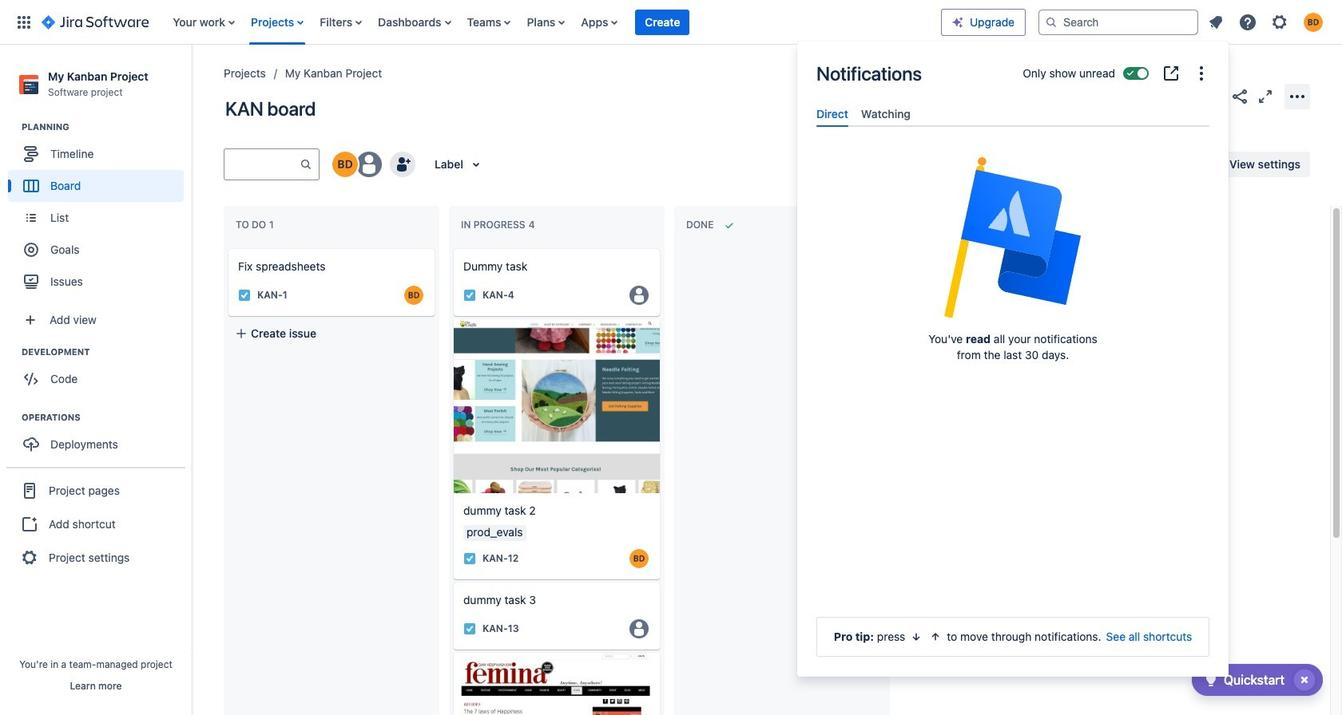 Task type: describe. For each thing, give the bounding box(es) containing it.
create issue image for "in progress" 'element'
[[443, 238, 462, 257]]

development image
[[2, 343, 22, 362]]

open notifications in a new tab image
[[1162, 64, 1181, 83]]

to do element
[[236, 219, 277, 231]]

sidebar element
[[0, 45, 192, 716]]

star kan board image
[[1205, 87, 1224, 106]]

add people image
[[393, 155, 412, 174]]

0 vertical spatial task image
[[238, 289, 251, 302]]

settings image
[[1270, 12, 1290, 32]]

task image
[[463, 289, 476, 302]]

sidebar navigation image
[[174, 64, 209, 96]]

arrow up image
[[929, 631, 942, 644]]

more actions image
[[1288, 87, 1307, 106]]

1 vertical spatial task image
[[463, 553, 476, 565]]

dismiss quickstart image
[[1292, 668, 1317, 693]]

primary element
[[10, 0, 941, 44]]

0 horizontal spatial list
[[165, 0, 941, 44]]

planning image
[[2, 118, 22, 137]]

operations image
[[2, 408, 22, 428]]

Search field
[[1039, 9, 1198, 35]]

heading for operations image
[[22, 412, 191, 424]]

in progress element
[[461, 219, 538, 231]]

1 horizontal spatial list
[[1202, 8, 1333, 36]]

goal image
[[24, 243, 38, 257]]

group for operations image
[[8, 412, 191, 466]]



Task type: locate. For each thing, give the bounding box(es) containing it.
heading
[[22, 121, 191, 134], [22, 346, 191, 359], [22, 412, 191, 424]]

list
[[165, 0, 941, 44], [1202, 8, 1333, 36]]

help image
[[1238, 12, 1258, 32]]

Search this board text field
[[225, 150, 300, 179]]

notifications image
[[1206, 12, 1226, 32]]

2 vertical spatial heading
[[22, 412, 191, 424]]

more image
[[1192, 64, 1211, 83]]

banner
[[0, 0, 1342, 45]]

tab panel
[[810, 127, 1216, 142]]

create issue image down to do element
[[217, 238, 236, 257]]

create issue image for to do element
[[217, 238, 236, 257]]

list item
[[635, 0, 690, 44]]

tab list
[[810, 101, 1216, 127]]

1 vertical spatial heading
[[22, 346, 191, 359]]

1 heading from the top
[[22, 121, 191, 134]]

appswitcher icon image
[[14, 12, 34, 32]]

group
[[8, 121, 191, 303], [8, 346, 191, 400], [8, 412, 191, 466], [6, 468, 185, 581]]

create issue image down "in progress" 'element'
[[443, 238, 462, 257]]

0 vertical spatial heading
[[22, 121, 191, 134]]

dialog
[[797, 42, 1229, 678]]

create issue image
[[217, 238, 236, 257], [443, 238, 462, 257]]

1 horizontal spatial create issue image
[[443, 238, 462, 257]]

None search field
[[1039, 9, 1198, 35]]

1 create issue image from the left
[[217, 238, 236, 257]]

enter full screen image
[[1256, 87, 1275, 106]]

2 create issue image from the left
[[443, 238, 462, 257]]

heading for development icon
[[22, 346, 191, 359]]

2 vertical spatial task image
[[463, 623, 476, 636]]

arrow down image
[[910, 631, 923, 644]]

task image
[[238, 289, 251, 302], [463, 553, 476, 565], [463, 623, 476, 636]]

your profile and settings image
[[1304, 12, 1323, 32]]

group for the planning image
[[8, 121, 191, 303]]

group for development icon
[[8, 346, 191, 400]]

2 heading from the top
[[22, 346, 191, 359]]

jira software image
[[42, 12, 149, 32], [42, 12, 149, 32]]

search image
[[1045, 16, 1058, 28]]

3 heading from the top
[[22, 412, 191, 424]]

0 horizontal spatial create issue image
[[217, 238, 236, 257]]

heading for the planning image
[[22, 121, 191, 134]]



Task type: vqa. For each thing, say whether or not it's contained in the screenshot.
group
yes



